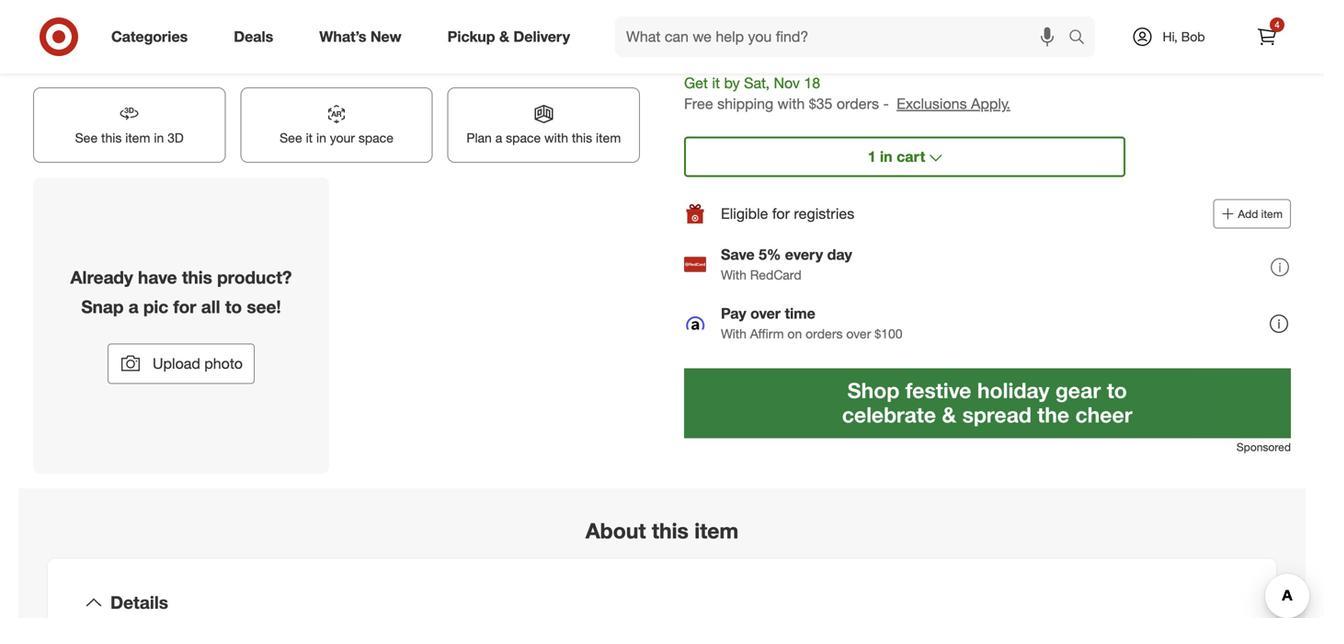 Task type: locate. For each thing, give the bounding box(es) containing it.
1 horizontal spatial a
[[496, 130, 503, 146]]

see left your
[[280, 130, 302, 146]]

1 vertical spatial by
[[724, 74, 740, 92]]

2 vertical spatial it
[[306, 130, 313, 146]]

3d
[[168, 130, 184, 146]]

0 vertical spatial with
[[721, 267, 747, 283]]

get inside button
[[996, 3, 1014, 16]]

it
[[1017, 3, 1023, 16], [712, 74, 720, 92], [306, 130, 313, 146]]

1 horizontal spatial by
[[1026, 3, 1038, 16]]

1 vertical spatial orders
[[806, 326, 843, 342]]

hi,
[[1163, 29, 1178, 45]]

deals
[[234, 28, 273, 46]]

1 vertical spatial nov
[[774, 74, 800, 92]]

delivery
[[514, 28, 570, 46]]

1 vertical spatial over
[[847, 326, 872, 342]]

18 up "$35"
[[804, 74, 821, 92]]

1 horizontal spatial over
[[847, 326, 872, 342]]

nov up search
[[1063, 3, 1083, 16]]

with down save
[[721, 267, 747, 283]]

pickup & delivery link
[[432, 17, 593, 57]]

0 horizontal spatial see
[[75, 130, 98, 146]]

it left your
[[306, 130, 313, 146]]

for left all
[[173, 296, 196, 317]]

space right your
[[359, 130, 394, 146]]

redcard
[[751, 267, 802, 283]]

0 horizontal spatial a
[[129, 296, 139, 317]]

0 vertical spatial get
[[996, 3, 1014, 16]]

18 up search
[[1086, 3, 1098, 16]]

a inside button
[[496, 130, 503, 146]]

0 horizontal spatial 18
[[804, 74, 821, 92]]

sat, for get it by sat, nov 18
[[1041, 3, 1060, 16]]

as
[[846, 3, 859, 16]]

item
[[125, 130, 150, 146], [596, 130, 621, 146], [1262, 207, 1283, 221], [695, 518, 739, 544]]

0 vertical spatial orders
[[837, 95, 880, 113]]

get for get it by sat, nov 18 free shipping with $35 orders - exclusions apply.
[[684, 74, 708, 92]]

sat, inside get it by sat, nov 18 free shipping with $35 orders - exclusions apply.
[[744, 74, 770, 92]]

0 vertical spatial with
[[778, 95, 805, 113]]

to right ship
[[720, 46, 734, 63]]

1 horizontal spatial in
[[316, 130, 327, 146]]

5%
[[759, 246, 781, 264]]

2
[[763, 3, 769, 16]]

nov for get it by sat, nov 18 free shipping with $35 orders - exclusions apply.
[[774, 74, 800, 92]]

0 horizontal spatial over
[[751, 305, 781, 323]]

1 horizontal spatial space
[[506, 130, 541, 146]]

see!
[[247, 296, 281, 317]]

over up affirm at the bottom of the page
[[751, 305, 781, 323]]

0 horizontal spatial get
[[684, 74, 708, 92]]

by right today
[[1026, 3, 1038, 16]]

1 horizontal spatial see
[[280, 130, 302, 146]]

0 vertical spatial it
[[1017, 3, 1023, 16]]

to
[[720, 46, 734, 63], [225, 296, 242, 317]]

space inside see it in your space 'button'
[[359, 130, 394, 146]]

1 see from the left
[[75, 130, 98, 146]]

exclusions
[[897, 95, 967, 113]]

nov inside button
[[1063, 3, 1083, 16]]

about this item
[[586, 518, 739, 544]]

space right plan
[[506, 130, 541, 146]]

0 horizontal spatial for
[[173, 296, 196, 317]]

1 vertical spatial it
[[712, 74, 720, 92]]

with
[[778, 95, 805, 113], [545, 130, 569, 146]]

what's new
[[319, 28, 402, 46]]

item inside "button"
[[1262, 207, 1283, 221]]

space
[[359, 130, 394, 146], [506, 130, 541, 146]]

sponsored
[[1237, 440, 1292, 454]]

0 horizontal spatial with
[[545, 130, 569, 146]]

to right all
[[225, 296, 242, 317]]

sat, inside button
[[1041, 3, 1060, 16]]

see
[[75, 130, 98, 146], [280, 130, 302, 146]]

by inside button
[[1026, 3, 1038, 16]]

with inside save 5% every day with redcard
[[721, 267, 747, 283]]

1 vertical spatial for
[[173, 296, 196, 317]]

details
[[110, 592, 168, 613]]

already have this product? snap a pic for all to see!
[[70, 267, 292, 317]]

a left "pic"
[[129, 296, 139, 317]]

1 horizontal spatial for
[[773, 205, 790, 223]]

1 horizontal spatial it
[[712, 74, 720, 92]]

0 horizontal spatial in
[[154, 130, 164, 146]]

a
[[496, 130, 503, 146], [129, 296, 139, 317]]

add item
[[1239, 207, 1283, 221]]

4 link
[[1248, 17, 1288, 57]]

a right plan
[[496, 130, 503, 146]]

it inside get it by sat, nov 18 free shipping with $35 orders - exclusions apply.
[[712, 74, 720, 92]]

1 horizontal spatial 18
[[1086, 3, 1098, 16]]

today
[[929, 3, 957, 16]]

0 vertical spatial a
[[496, 130, 503, 146]]

in left 3d
[[154, 130, 164, 146]]

by up shipping
[[724, 74, 740, 92]]

see inside 'button'
[[280, 130, 302, 146]]

orders left -
[[837, 95, 880, 113]]

by
[[1026, 3, 1038, 16], [724, 74, 740, 92]]

in left your
[[316, 130, 327, 146]]

this
[[101, 130, 122, 146], [572, 130, 593, 146], [182, 267, 212, 288], [652, 518, 689, 544]]

see left 3d
[[75, 130, 98, 146]]

with inside pay over time with affirm on orders over $100
[[721, 326, 747, 342]]

get
[[996, 3, 1014, 16], [684, 74, 708, 92]]

see inside button
[[75, 130, 98, 146]]

as
[[889, 3, 901, 16]]

1 with from the top
[[721, 267, 747, 283]]

0 horizontal spatial to
[[225, 296, 242, 317]]

within
[[731, 3, 760, 16]]

by inside get it by sat, nov 18 free shipping with $35 orders - exclusions apply.
[[724, 74, 740, 92]]

see for see this item in 3d
[[75, 130, 98, 146]]

1 space from the left
[[359, 130, 394, 146]]

0 vertical spatial by
[[1026, 3, 1038, 16]]

1 horizontal spatial with
[[778, 95, 805, 113]]

over left the $100
[[847, 326, 872, 342]]

deals link
[[218, 17, 296, 57]]

0 vertical spatial sat,
[[1041, 3, 1060, 16]]

upload
[[153, 355, 200, 373]]

2 with from the top
[[721, 326, 747, 342]]

0 vertical spatial nov
[[1063, 3, 1083, 16]]

add item button
[[1214, 199, 1292, 229]]

image gallery element
[[33, 0, 640, 474]]

1 horizontal spatial get
[[996, 3, 1014, 16]]

0 horizontal spatial it
[[306, 130, 313, 146]]

bob
[[1182, 29, 1206, 45]]

it inside 'button'
[[306, 130, 313, 146]]

search button
[[1061, 17, 1105, 61]]

0 horizontal spatial sat,
[[744, 74, 770, 92]]

1 horizontal spatial sat,
[[1041, 3, 1060, 16]]

2 horizontal spatial it
[[1017, 3, 1023, 16]]

0 horizontal spatial by
[[724, 74, 740, 92]]

see it in your space
[[280, 130, 394, 146]]

1 vertical spatial sat,
[[744, 74, 770, 92]]

1 vertical spatial with
[[721, 326, 747, 342]]

plan
[[467, 130, 492, 146]]

get inside get it by sat, nov 18 free shipping with $35 orders - exclusions apply.
[[684, 74, 708, 92]]

1 vertical spatial a
[[129, 296, 139, 317]]

nov inside get it by sat, nov 18 free shipping with $35 orders - exclusions apply.
[[774, 74, 800, 92]]

save
[[721, 246, 755, 264]]

nov down edit
[[774, 74, 800, 92]]

pic
[[143, 296, 168, 317]]

orders right on
[[806, 326, 843, 342]]

1 vertical spatial with
[[545, 130, 569, 146]]

get right today
[[996, 3, 1014, 16]]

2 see from the left
[[280, 130, 302, 146]]

orders inside get it by sat, nov 18 free shipping with $35 orders - exclusions apply.
[[837, 95, 880, 113]]

18
[[1086, 3, 1098, 16], [804, 74, 821, 92]]

it inside button
[[1017, 3, 1023, 16]]

1 vertical spatial 18
[[804, 74, 821, 92]]

with left "$35"
[[778, 95, 805, 113]]

0 horizontal spatial space
[[359, 130, 394, 146]]

1 vertical spatial to
[[225, 296, 242, 317]]

add
[[1239, 207, 1259, 221]]

for right eligible
[[773, 205, 790, 223]]

in right 1
[[880, 148, 893, 166]]

18 inside button
[[1086, 3, 1098, 16]]

90027
[[738, 46, 779, 63]]

1 vertical spatial get
[[684, 74, 708, 92]]

nov for get it by sat, nov 18
[[1063, 3, 1083, 16]]

nov
[[1063, 3, 1083, 16], [774, 74, 800, 92]]

18 inside get it by sat, nov 18 free shipping with $35 orders - exclusions apply.
[[804, 74, 821, 92]]

it up free
[[712, 74, 720, 92]]

get for get it by sat, nov 18
[[996, 3, 1014, 16]]

with
[[721, 267, 747, 283], [721, 326, 747, 342]]

in inside see this item in 3d button
[[154, 130, 164, 146]]

in
[[154, 130, 164, 146], [316, 130, 327, 146], [880, 148, 893, 166]]

search
[[1061, 30, 1105, 47]]

it right today
[[1017, 3, 1023, 16]]

orders
[[837, 95, 880, 113], [806, 326, 843, 342]]

get up free
[[684, 74, 708, 92]]

$100
[[875, 326, 903, 342]]

2 space from the left
[[506, 130, 541, 146]]

2 horizontal spatial in
[[880, 148, 893, 166]]

1 in cart for 20" battery operated animated plush dancing christmas tree sculpture - wondershop™ green element
[[868, 148, 926, 166]]

all
[[201, 296, 220, 317]]

with right plan
[[545, 130, 569, 146]]

1 horizontal spatial nov
[[1063, 3, 1083, 16]]

1 horizontal spatial to
[[720, 46, 734, 63]]

with inside plan a space with this item button
[[545, 130, 569, 146]]

ready
[[696, 3, 728, 16]]

for
[[773, 205, 790, 223], [173, 296, 196, 317]]

what's new link
[[304, 17, 425, 57]]

0 vertical spatial 18
[[1086, 3, 1098, 16]]

orders inside pay over time with affirm on orders over $100
[[806, 326, 843, 342]]

0 horizontal spatial nov
[[774, 74, 800, 92]]

with down pay at right
[[721, 326, 747, 342]]



Task type: vqa. For each thing, say whether or not it's contained in the screenshot.
the top "2"
no



Task type: describe. For each thing, give the bounding box(es) containing it.
on
[[788, 326, 802, 342]]

ship
[[684, 46, 716, 63]]

your
[[330, 130, 355, 146]]

edit location
[[791, 47, 862, 63]]

free
[[684, 95, 714, 113]]

shipping
[[718, 95, 774, 113]]

to inside already have this product? snap a pic for all to see!
[[225, 296, 242, 317]]

edit location button
[[790, 45, 863, 65]]

20&#34; battery operated animated plush dancing christmas tree sculpture - wondershop&#8482; green, 4 of 5 image
[[344, 0, 640, 73]]

eligible
[[721, 205, 769, 223]]

already
[[70, 267, 133, 288]]

pay over time with affirm on orders over $100
[[721, 305, 903, 342]]

$35
[[809, 95, 833, 113]]

photo
[[204, 355, 243, 373]]

save 5% every day with redcard
[[721, 246, 853, 283]]

as soon as 5pm today
[[846, 3, 957, 16]]

18 for get it by sat, nov 18
[[1086, 3, 1098, 16]]

what's
[[319, 28, 367, 46]]

&
[[500, 28, 510, 46]]

20&#34; battery operated animated plush dancing christmas tree sculpture - wondershop&#8482; green, 3 of 5 image
[[33, 0, 329, 73]]

snap
[[81, 296, 124, 317]]

apply.
[[972, 95, 1011, 113]]

soon
[[862, 3, 886, 16]]

it for see it in your space
[[306, 130, 313, 146]]

get it by sat, nov 18 free shipping with $35 orders - exclusions apply.
[[684, 74, 1011, 113]]

pay
[[721, 305, 747, 323]]

registries
[[794, 205, 855, 223]]

have
[[138, 267, 177, 288]]

day
[[828, 246, 853, 264]]

0 vertical spatial for
[[773, 205, 790, 223]]

cart
[[897, 148, 926, 166]]

see it in your space button
[[240, 88, 433, 163]]

space inside plan a space with this item button
[[506, 130, 541, 146]]

categories
[[111, 28, 188, 46]]

by for get it by sat, nov 18 free shipping with $35 orders - exclusions apply.
[[724, 74, 740, 92]]

hi, bob
[[1163, 29, 1206, 45]]

affirm
[[751, 326, 784, 342]]

product?
[[217, 267, 292, 288]]

edit
[[791, 47, 813, 63]]

it for get it by sat, nov 18 free shipping with $35 orders - exclusions apply.
[[712, 74, 720, 92]]

1 in cart
[[868, 148, 926, 166]]

ready within 2 hours
[[696, 3, 800, 16]]

advertisement region
[[684, 369, 1292, 439]]

0 vertical spatial over
[[751, 305, 781, 323]]

a inside already have this product? snap a pic for all to see!
[[129, 296, 139, 317]]

in inside see it in your space 'button'
[[316, 130, 327, 146]]

0 vertical spatial to
[[720, 46, 734, 63]]

sat, for get it by sat, nov 18 free shipping with $35 orders - exclusions apply.
[[744, 74, 770, 92]]

this inside already have this product? snap a pic for all to see!
[[182, 267, 212, 288]]

plan a space with this item
[[467, 130, 621, 146]]

What can we help you find? suggestions appear below search field
[[616, 17, 1074, 57]]

eligible for registries
[[721, 205, 855, 223]]

hours
[[772, 3, 800, 16]]

see this item in 3d button
[[33, 88, 226, 163]]

get it by sat, nov 18 button
[[984, 0, 1126, 29]]

upload photo button
[[108, 344, 255, 384]]

with inside get it by sat, nov 18 free shipping with $35 orders - exclusions apply.
[[778, 95, 805, 113]]

as soon as 5pm today button
[[834, 0, 976, 29]]

about
[[586, 518, 646, 544]]

new
[[371, 28, 402, 46]]

upload photo
[[153, 355, 243, 373]]

get it by sat, nov 18
[[996, 3, 1098, 16]]

-
[[884, 95, 889, 113]]

18 for get it by sat, nov 18 free shipping with $35 orders - exclusions apply.
[[804, 74, 821, 92]]

plan a space with this item button
[[448, 88, 640, 163]]

for inside already have this product? snap a pic for all to see!
[[173, 296, 196, 317]]

location
[[817, 47, 862, 63]]

exclusions apply. link
[[897, 95, 1011, 113]]

by for get it by sat, nov 18
[[1026, 3, 1038, 16]]

pickup & delivery
[[448, 28, 570, 46]]

ready within 2 hours button
[[684, 0, 827, 29]]

categories link
[[96, 17, 211, 57]]

4
[[1275, 19, 1280, 30]]

ship to 90027
[[684, 46, 779, 63]]

pickup
[[448, 28, 495, 46]]

details button
[[63, 574, 1262, 618]]

see for see it in your space
[[280, 130, 302, 146]]

5pm
[[904, 3, 926, 16]]

it for get it by sat, nov 18
[[1017, 3, 1023, 16]]

time
[[785, 305, 816, 323]]

every
[[786, 246, 824, 264]]

1
[[868, 148, 876, 166]]

see this item in 3d
[[75, 130, 184, 146]]



